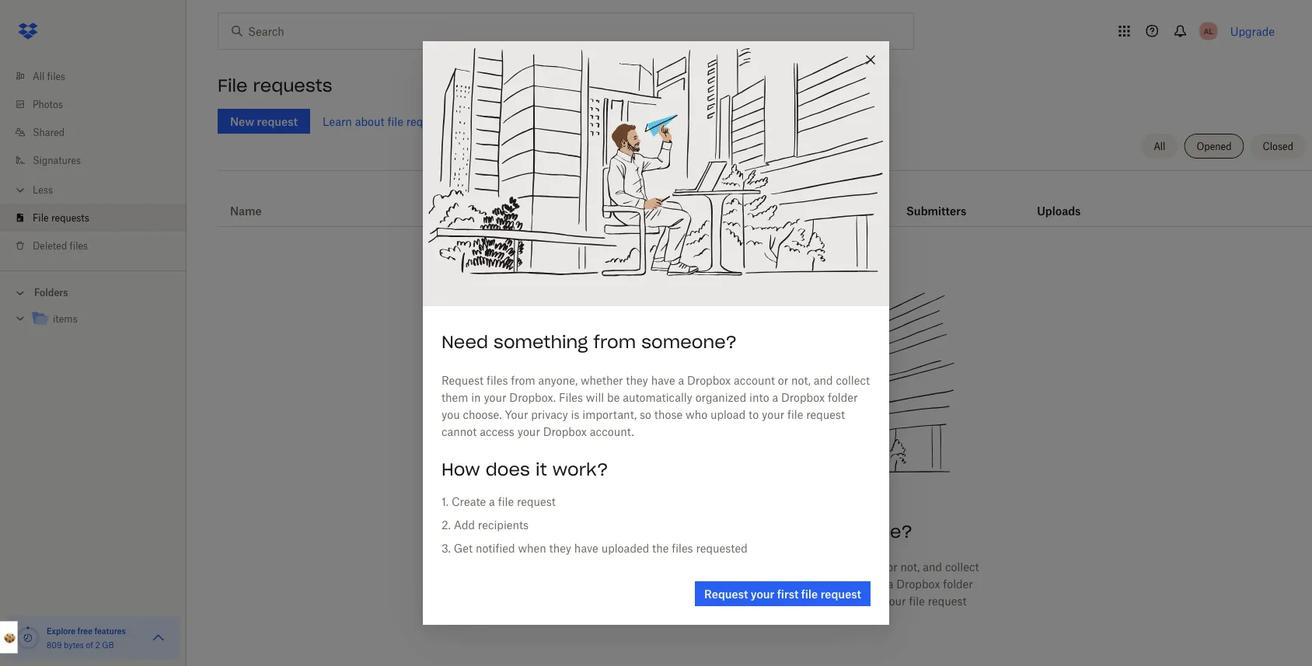 Task type: describe. For each thing, give the bounding box(es) containing it.
your inside button
[[751, 587, 775, 601]]

3. get notified when they have uploaded the files requested
[[442, 542, 748, 555]]

1 horizontal spatial those
[[776, 594, 804, 608]]

files inside dialog
[[559, 391, 583, 404]]

about
[[355, 115, 385, 128]]

1 vertical spatial your
[[627, 594, 650, 608]]

in inside dialog
[[471, 391, 481, 404]]

0 vertical spatial will
[[586, 391, 604, 404]]

uploaded
[[602, 542, 649, 555]]

0 vertical spatial request
[[442, 374, 484, 387]]

all files link
[[12, 62, 187, 90]]

1 horizontal spatial will
[[701, 577, 720, 591]]

folders
[[34, 287, 68, 299]]

request files from anyone, whether they have a dropbox account or not, and collect them in your dropbox. files will be automatically organized into a dropbox folder you choose. your privacy is important, so those who upload to your file request cannot access your dropbox account. inside dialog
[[442, 374, 870, 438]]

organized inside dialog
[[696, 391, 747, 404]]

1 horizontal spatial important,
[[704, 594, 759, 608]]

shared
[[33, 126, 65, 138]]

and inside dialog
[[814, 374, 833, 387]]

1 horizontal spatial something
[[669, 521, 764, 543]]

upgrade
[[1231, 24, 1275, 38]]

1 vertical spatial them
[[557, 577, 584, 591]]

1 vertical spatial need something from someone?
[[617, 521, 913, 543]]

0 vertical spatial they
[[626, 374, 648, 387]]

file requests list item
[[0, 204, 187, 232]]

1 vertical spatial request files from anyone, whether they have a dropbox account or not, and collect them in your dropbox. files will be automatically organized into a dropbox folder you choose. your privacy is important, so those who upload to your file request cannot access your dropbox account.
[[551, 560, 979, 625]]

1.
[[442, 495, 449, 508]]

1 horizontal spatial who
[[807, 594, 829, 608]]

so inside dialog
[[640, 408, 652, 421]]

them inside dialog
[[442, 391, 468, 404]]

be inside dialog
[[607, 391, 620, 404]]

deleted files
[[33, 240, 88, 252]]

1 vertical spatial choose.
[[585, 594, 624, 608]]

pro trial element
[[765, 201, 790, 220]]

deleted files link
[[12, 232, 187, 260]]

who inside dialog
[[686, 408, 708, 421]]

1 vertical spatial account
[[843, 560, 884, 573]]

of
[[86, 640, 93, 650]]

access inside dialog
[[480, 425, 515, 438]]

dialog containing need something from someone?
[[423, 41, 890, 625]]

1 horizontal spatial anyone,
[[648, 560, 687, 573]]

files inside 'link'
[[47, 70, 65, 82]]

all files
[[33, 70, 65, 82]]

request inside button
[[821, 587, 862, 601]]

1 horizontal spatial and
[[923, 560, 942, 573]]

1 vertical spatial need
[[617, 521, 664, 543]]

does
[[486, 459, 530, 481]]

not, inside dialog
[[792, 374, 811, 387]]

2 vertical spatial they
[[735, 560, 758, 573]]

1 horizontal spatial collect
[[945, 560, 979, 573]]

opened button
[[1185, 134, 1245, 159]]

1. create a file request
[[442, 495, 556, 508]]

file requests link
[[12, 204, 187, 232]]

1 vertical spatial account.
[[817, 612, 861, 625]]

1 vertical spatial they
[[549, 542, 572, 555]]

1 horizontal spatial someone?
[[817, 521, 913, 543]]

account inside dialog
[[734, 374, 775, 387]]

1 vertical spatial privacy
[[653, 594, 690, 608]]

1 horizontal spatial dropbox.
[[625, 577, 671, 591]]

signatures link
[[12, 146, 187, 174]]

1 horizontal spatial upload
[[832, 594, 867, 608]]

0 vertical spatial file
[[218, 75, 248, 96]]

create
[[452, 495, 486, 508]]

automatically inside dialog
[[623, 391, 693, 404]]

items
[[53, 313, 77, 325]]

1 vertical spatial so
[[762, 594, 773, 608]]

upgrade link
[[1231, 24, 1275, 38]]

items link
[[31, 309, 174, 330]]

1 vertical spatial access
[[707, 612, 742, 625]]

2. add recipients
[[442, 518, 529, 531]]

1 horizontal spatial whether
[[690, 560, 732, 573]]

is inside dialog
[[571, 408, 580, 421]]

photos
[[33, 98, 63, 110]]

1 vertical spatial or
[[887, 560, 898, 573]]

explore
[[47, 626, 76, 636]]

1 vertical spatial be
[[723, 577, 735, 591]]

1 horizontal spatial requests
[[253, 75, 332, 96]]

features
[[94, 626, 126, 636]]

1 vertical spatial folder
[[943, 577, 973, 591]]

request your first file request button
[[695, 582, 871, 606]]

1 horizontal spatial into
[[865, 577, 885, 591]]

your inside dialog
[[505, 408, 528, 421]]

folder inside dialog
[[828, 391, 858, 404]]

1 horizontal spatial cannot
[[669, 612, 704, 625]]

less
[[33, 184, 53, 196]]

2 horizontal spatial requests
[[406, 115, 451, 128]]

folders button
[[0, 281, 187, 304]]

learn about file requests
[[323, 115, 451, 128]]

important, inside dialog
[[583, 408, 637, 421]]

work?
[[553, 459, 609, 481]]

1 horizontal spatial to
[[870, 594, 881, 608]]

1 horizontal spatial request
[[551, 560, 593, 573]]

0 horizontal spatial have
[[575, 542, 599, 555]]

2 column header from the left
[[1037, 183, 1100, 220]]

request inside button
[[704, 587, 748, 601]]



Task type: locate. For each thing, give the bounding box(es) containing it.
created button
[[514, 201, 557, 220]]

0 horizontal spatial upload
[[711, 408, 746, 421]]

0 vertical spatial account.
[[590, 425, 634, 438]]

file requests up "learn" at top left
[[218, 75, 332, 96]]

need inside dialog
[[442, 331, 488, 353]]

1 horizontal spatial is
[[693, 594, 701, 608]]

809
[[47, 640, 62, 650]]

less image
[[12, 182, 28, 198]]

1 vertical spatial file requests
[[33, 212, 89, 224]]

they
[[626, 374, 648, 387], [549, 542, 572, 555], [735, 560, 758, 573]]

name
[[230, 204, 262, 217]]

2
[[95, 640, 100, 650]]

access up does
[[480, 425, 515, 438]]

cannot down the
[[669, 612, 704, 625]]

0 vertical spatial folder
[[828, 391, 858, 404]]

1 vertical spatial files
[[674, 577, 699, 591]]

column header
[[907, 183, 969, 220], [1037, 183, 1100, 220]]

need something from someone?
[[442, 331, 737, 353], [617, 521, 913, 543]]

dropbox image
[[12, 16, 44, 47]]

recipients
[[478, 518, 529, 531]]

all inside button
[[1154, 140, 1166, 152]]

0 horizontal spatial not,
[[792, 374, 811, 387]]

1 horizontal spatial column header
[[1037, 183, 1100, 220]]

need something from someone? inside dialog
[[442, 331, 737, 353]]

1 horizontal spatial need
[[617, 521, 664, 543]]

0 vertical spatial files
[[559, 391, 583, 404]]

deleted
[[33, 240, 67, 252]]

dropbox
[[687, 374, 731, 387], [781, 391, 825, 404], [543, 425, 587, 438], [797, 560, 840, 573], [897, 577, 940, 591], [770, 612, 814, 625]]

0 vertical spatial and
[[814, 374, 833, 387]]

1 horizontal spatial or
[[887, 560, 898, 573]]

important,
[[583, 408, 637, 421], [704, 594, 759, 608]]

0 vertical spatial all
[[33, 70, 45, 82]]

signatures
[[33, 154, 81, 166]]

0 vertical spatial request files from anyone, whether they have a dropbox account or not, and collect them in your dropbox. files will be automatically organized into a dropbox folder you choose. your privacy is important, so those who upload to your file request cannot access your dropbox account.
[[442, 374, 870, 438]]

upload
[[711, 408, 746, 421], [832, 594, 867, 608]]

files down requested
[[674, 577, 699, 591]]

whether
[[581, 374, 623, 387], [690, 560, 732, 573]]

list
[[0, 53, 187, 271]]

the
[[652, 542, 669, 555]]

all for all
[[1154, 140, 1166, 152]]

list containing all files
[[0, 53, 187, 271]]

dropbox. down the
[[625, 577, 671, 591]]

privacy down the
[[653, 594, 690, 608]]

account. down request your first file request button
[[817, 612, 861, 625]]

requests
[[253, 75, 332, 96], [406, 115, 451, 128], [51, 212, 89, 224]]

someone? inside dialog
[[642, 331, 737, 353]]

0 vertical spatial who
[[686, 408, 708, 421]]

1 horizontal spatial all
[[1154, 140, 1166, 152]]

cannot inside dialog
[[442, 425, 477, 438]]

0 horizontal spatial dropbox.
[[510, 391, 556, 404]]

learn about file requests link
[[323, 115, 451, 128]]

0 vertical spatial into
[[750, 391, 769, 404]]

request your first file request
[[704, 587, 862, 601]]

dropbox. up how does it work? in the left bottom of the page
[[510, 391, 556, 404]]

0 horizontal spatial is
[[571, 408, 580, 421]]

0 horizontal spatial something
[[494, 331, 588, 353]]

requests right the "about"
[[406, 115, 451, 128]]

and
[[814, 374, 833, 387], [923, 560, 942, 573]]

free
[[77, 626, 93, 636]]

1 vertical spatial who
[[807, 594, 829, 608]]

file inside list item
[[33, 212, 49, 224]]

0 horizontal spatial collect
[[836, 374, 870, 387]]

2 vertical spatial have
[[761, 560, 785, 573]]

quota usage element
[[16, 626, 40, 651]]

1 horizontal spatial they
[[626, 374, 648, 387]]

choose.
[[463, 408, 502, 421], [585, 594, 624, 608]]

1 vertical spatial all
[[1154, 140, 1166, 152]]

your
[[484, 391, 507, 404], [762, 408, 785, 421], [518, 425, 540, 438], [599, 577, 622, 591], [751, 587, 775, 601], [884, 594, 906, 608], [745, 612, 767, 625]]

organized
[[696, 391, 747, 404], [811, 577, 862, 591]]

account.
[[590, 425, 634, 438], [817, 612, 861, 625]]

will up work?
[[586, 391, 604, 404]]

row containing name
[[218, 177, 1312, 227]]

0 horizontal spatial choose.
[[463, 408, 502, 421]]

closed
[[1263, 140, 1294, 152]]

1 horizontal spatial organized
[[811, 577, 862, 591]]

to
[[749, 408, 759, 421], [870, 594, 881, 608]]

something
[[494, 331, 588, 353], [669, 521, 764, 543]]

0 horizontal spatial and
[[814, 374, 833, 387]]

0 horizontal spatial access
[[480, 425, 515, 438]]

explore free features 809 bytes of 2 gb
[[47, 626, 126, 650]]

0 horizontal spatial those
[[655, 408, 683, 421]]

0 horizontal spatial whether
[[581, 374, 623, 387]]

in up 'how'
[[471, 391, 481, 404]]

cannot
[[442, 425, 477, 438], [669, 612, 704, 625]]

will down requested
[[701, 577, 720, 591]]

1 vertical spatial to
[[870, 594, 881, 608]]

all left opened button
[[1154, 140, 1166, 152]]

2 horizontal spatial have
[[761, 560, 785, 573]]

all button
[[1142, 134, 1178, 159]]

1 vertical spatial you
[[563, 594, 582, 608]]

how
[[442, 459, 480, 481]]

1 vertical spatial not,
[[901, 560, 920, 573]]

2 vertical spatial requests
[[51, 212, 89, 224]]

is
[[571, 408, 580, 421], [693, 594, 701, 608]]

request
[[806, 408, 845, 421], [517, 495, 556, 508], [821, 587, 862, 601], [928, 594, 967, 608]]

you
[[442, 408, 460, 421], [563, 594, 582, 608]]

notified
[[476, 542, 515, 555]]

account. inside dialog
[[590, 425, 634, 438]]

1 vertical spatial automatically
[[738, 577, 808, 591]]

shared link
[[12, 118, 187, 146]]

all
[[33, 70, 45, 82], [1154, 140, 1166, 152]]

first
[[777, 587, 799, 601]]

privacy
[[531, 408, 568, 421], [653, 594, 690, 608]]

get
[[454, 542, 473, 555]]

all for all files
[[33, 70, 45, 82]]

0 vertical spatial not,
[[792, 374, 811, 387]]

something inside dialog
[[494, 331, 588, 353]]

1 horizontal spatial choose.
[[585, 594, 624, 608]]

not,
[[792, 374, 811, 387], [901, 560, 920, 573]]

file requests up deleted files
[[33, 212, 89, 224]]

anyone, inside dialog
[[538, 374, 578, 387]]

whether inside dialog
[[581, 374, 623, 387]]

file requests
[[218, 75, 332, 96], [33, 212, 89, 224]]

you down 3. get notified when they have uploaded the files requested at the bottom
[[563, 594, 582, 608]]

3.
[[442, 542, 451, 555]]

0 horizontal spatial they
[[549, 542, 572, 555]]

0 horizontal spatial organized
[[696, 391, 747, 404]]

photos link
[[12, 90, 187, 118]]

or
[[778, 374, 789, 387], [887, 560, 898, 573]]

privacy up the it
[[531, 408, 568, 421]]

0 horizontal spatial be
[[607, 391, 620, 404]]

files up work?
[[559, 391, 583, 404]]

0 vertical spatial something
[[494, 331, 588, 353]]

opened
[[1197, 140, 1232, 152]]

0 vertical spatial dropbox.
[[510, 391, 556, 404]]

be
[[607, 391, 620, 404], [723, 577, 735, 591]]

account. up work?
[[590, 425, 634, 438]]

gb
[[102, 640, 114, 650]]

1 vertical spatial dropbox.
[[625, 577, 671, 591]]

will
[[586, 391, 604, 404], [701, 577, 720, 591]]

when
[[518, 542, 546, 555]]

1 column header from the left
[[907, 183, 969, 220]]

into
[[750, 391, 769, 404], [865, 577, 885, 591]]

1 vertical spatial whether
[[690, 560, 732, 573]]

1 horizontal spatial you
[[563, 594, 582, 608]]

in down 3. get notified when they have uploaded the files requested at the bottom
[[587, 577, 596, 591]]

0 horizontal spatial them
[[442, 391, 468, 404]]

you up 'how'
[[442, 408, 460, 421]]

0 vertical spatial cannot
[[442, 425, 477, 438]]

have
[[651, 374, 675, 387], [575, 542, 599, 555], [761, 560, 785, 573]]

choose. up 'how'
[[463, 408, 502, 421]]

0 vertical spatial you
[[442, 408, 460, 421]]

0 horizontal spatial anyone,
[[538, 374, 578, 387]]

those inside dialog
[[655, 408, 683, 421]]

1 vertical spatial cannot
[[669, 612, 704, 625]]

0 horizontal spatial column header
[[907, 183, 969, 220]]

file
[[388, 115, 403, 128], [788, 408, 804, 421], [498, 495, 514, 508], [802, 587, 818, 601], [909, 594, 925, 608]]

account
[[734, 374, 775, 387], [843, 560, 884, 573]]

1 vertical spatial in
[[587, 577, 596, 591]]

file inside button
[[802, 587, 818, 601]]

2.
[[442, 518, 451, 531]]

or inside dialog
[[778, 374, 789, 387]]

anyone,
[[538, 374, 578, 387], [648, 560, 687, 573]]

0 horizontal spatial someone?
[[642, 331, 737, 353]]

is up work?
[[571, 408, 580, 421]]

collect inside dialog
[[836, 374, 870, 387]]

1 vertical spatial organized
[[811, 577, 862, 591]]

1 vertical spatial someone?
[[817, 521, 913, 543]]

your
[[505, 408, 528, 421], [627, 594, 650, 608]]

1 vertical spatial request
[[551, 560, 593, 573]]

1 horizontal spatial not,
[[901, 560, 920, 573]]

folder
[[828, 391, 858, 404], [943, 577, 973, 591]]

learn
[[323, 115, 352, 128]]

cannot up 'how'
[[442, 425, 477, 438]]

choose. inside dialog
[[463, 408, 502, 421]]

collect
[[836, 374, 870, 387], [945, 560, 979, 573]]

dropbox.
[[510, 391, 556, 404], [625, 577, 671, 591]]

how does it work?
[[442, 459, 609, 481]]

0 vertical spatial file requests
[[218, 75, 332, 96]]

request
[[442, 374, 484, 387], [551, 560, 593, 573], [704, 587, 748, 601]]

0 vertical spatial account
[[734, 374, 775, 387]]

2 horizontal spatial they
[[735, 560, 758, 573]]

important, down requested
[[704, 594, 759, 608]]

1 horizontal spatial automatically
[[738, 577, 808, 591]]

file
[[218, 75, 248, 96], [33, 212, 49, 224]]

access
[[480, 425, 515, 438], [707, 612, 742, 625]]

your up how does it work? in the left bottom of the page
[[505, 408, 528, 421]]

all up photos
[[33, 70, 45, 82]]

automatically
[[623, 391, 693, 404], [738, 577, 808, 591]]

0 vertical spatial need something from someone?
[[442, 331, 737, 353]]

important, up work?
[[583, 408, 637, 421]]

requested
[[696, 542, 748, 555]]

1 horizontal spatial them
[[557, 577, 584, 591]]

so
[[640, 408, 652, 421], [762, 594, 773, 608]]

1 horizontal spatial in
[[587, 577, 596, 591]]

all inside 'link'
[[33, 70, 45, 82]]

created
[[514, 204, 557, 217]]

dialog
[[423, 41, 890, 625]]

closed button
[[1251, 134, 1306, 159]]

1 horizontal spatial have
[[651, 374, 675, 387]]

your down uploaded
[[627, 594, 650, 608]]

requests up deleted files
[[51, 212, 89, 224]]

them down 3. get notified when they have uploaded the files requested at the bottom
[[557, 577, 584, 591]]

privacy inside dialog
[[531, 408, 568, 421]]

0 vertical spatial automatically
[[623, 391, 693, 404]]

0 vertical spatial or
[[778, 374, 789, 387]]

add
[[454, 518, 475, 531]]

row
[[218, 177, 1312, 227]]

a
[[678, 374, 684, 387], [772, 391, 778, 404], [489, 495, 495, 508], [788, 560, 794, 573], [888, 577, 894, 591]]

1 horizontal spatial so
[[762, 594, 773, 608]]

0 vertical spatial those
[[655, 408, 683, 421]]

someone?
[[642, 331, 737, 353], [817, 521, 913, 543]]

0 horizontal spatial folder
[[828, 391, 858, 404]]

is down requested
[[693, 594, 701, 608]]

file requests inside list item
[[33, 212, 89, 224]]

1 vertical spatial file
[[33, 212, 49, 224]]

choose. down 3. get notified when they have uploaded the files requested at the bottom
[[585, 594, 624, 608]]

0 horizontal spatial request
[[442, 374, 484, 387]]

files
[[559, 391, 583, 404], [674, 577, 699, 591]]

who
[[686, 408, 708, 421], [807, 594, 829, 608]]

them up 'how'
[[442, 391, 468, 404]]

0 vertical spatial choose.
[[463, 408, 502, 421]]

0 horizontal spatial who
[[686, 408, 708, 421]]

requests inside list item
[[51, 212, 89, 224]]

0 vertical spatial to
[[749, 408, 759, 421]]

request files from anyone, whether they have a dropbox account or not, and collect them in your dropbox. files will be automatically organized into a dropbox folder you choose. your privacy is important, so those who upload to your file request cannot access your dropbox account.
[[442, 374, 870, 438], [551, 560, 979, 625]]

0 vertical spatial is
[[571, 408, 580, 421]]

0 horizontal spatial cannot
[[442, 425, 477, 438]]

need
[[442, 331, 488, 353], [617, 521, 664, 543]]

in
[[471, 391, 481, 404], [587, 577, 596, 591]]

bytes
[[64, 640, 84, 650]]

requests up "learn" at top left
[[253, 75, 332, 96]]

files
[[47, 70, 65, 82], [70, 240, 88, 252], [487, 374, 508, 387], [672, 542, 693, 555], [596, 560, 617, 573]]

0 vertical spatial in
[[471, 391, 481, 404]]

it
[[536, 459, 547, 481]]

0 horizontal spatial automatically
[[623, 391, 693, 404]]

0 vertical spatial access
[[480, 425, 515, 438]]

dropbox. inside dialog
[[510, 391, 556, 404]]

those
[[655, 408, 683, 421], [776, 594, 804, 608]]

upload inside dialog
[[711, 408, 746, 421]]

access down request your first file request button
[[707, 612, 742, 625]]

1 vertical spatial requests
[[406, 115, 451, 128]]

0 vertical spatial requests
[[253, 75, 332, 96]]



Task type: vqa. For each thing, say whether or not it's contained in the screenshot.
Will
yes



